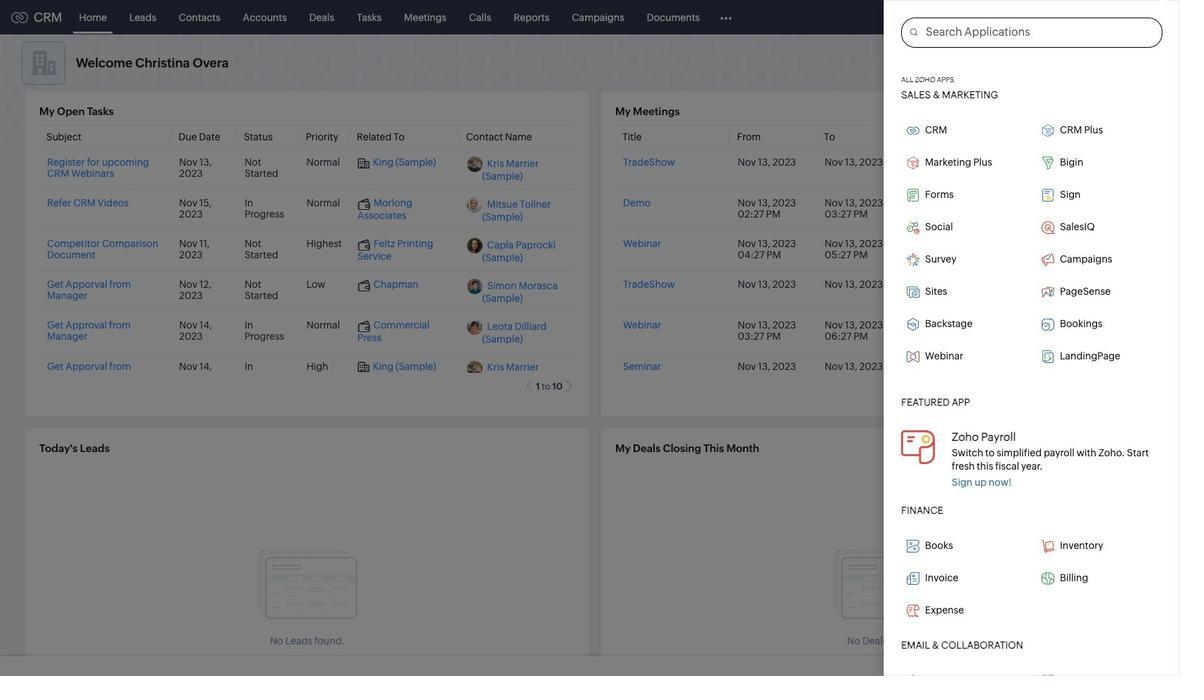 Task type: vqa. For each thing, say whether or not it's contained in the screenshot.
the Home
no



Task type: locate. For each thing, give the bounding box(es) containing it.
create menu element
[[960, 0, 994, 34]]

search element
[[994, 0, 1023, 34]]

calendar image
[[1032, 12, 1043, 23]]

profile element
[[1109, 0, 1148, 34]]

Search Applications text field
[[918, 18, 1162, 47]]

zoho payroll image
[[902, 431, 935, 464]]



Task type: describe. For each thing, give the bounding box(es) containing it.
profile image
[[1117, 6, 1140, 28]]

logo image
[[11, 12, 28, 23]]

search image
[[1003, 11, 1015, 23]]

create menu image
[[968, 9, 986, 26]]



